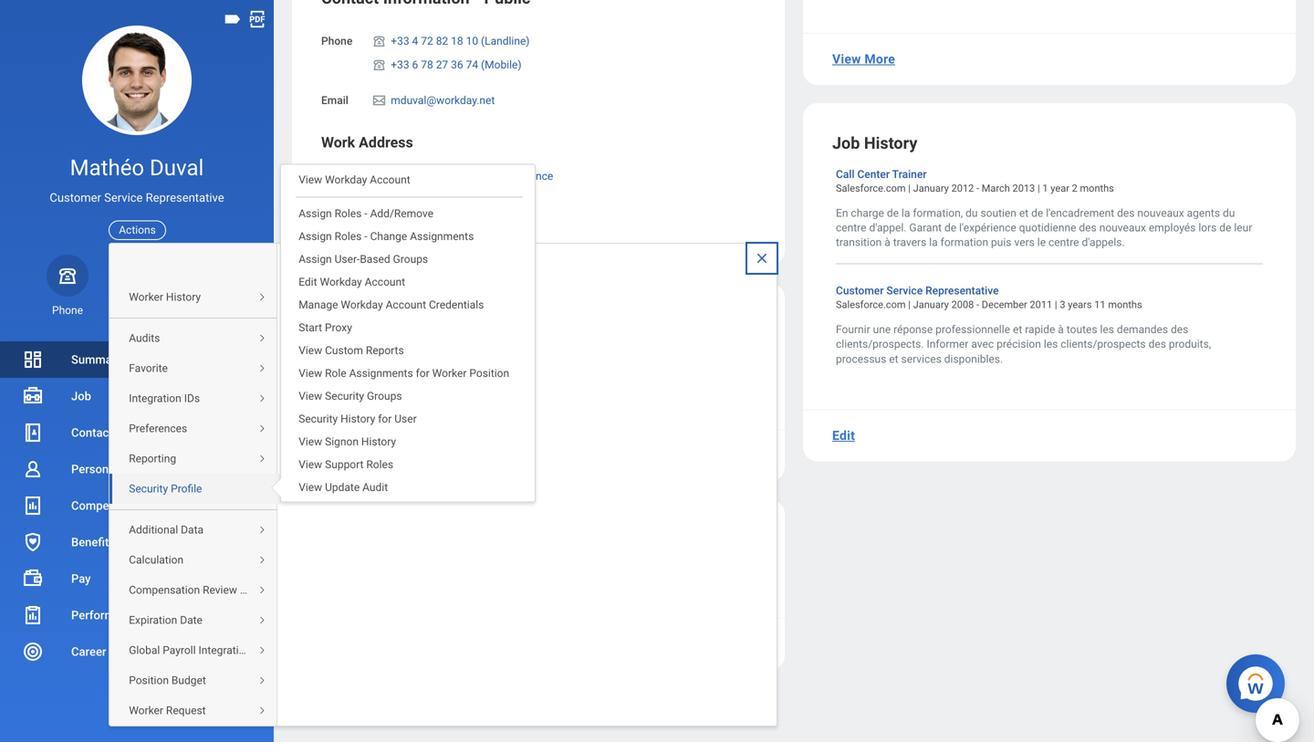 Task type: locate. For each thing, give the bounding box(es) containing it.
1 vertical spatial list
[[0, 341, 274, 707]]

0 horizontal spatial list
[[0, 341, 274, 707]]

| left '1'
[[1038, 183, 1040, 194]]

à right rapide
[[1058, 323, 1064, 336]]

des inside 24 boulevard des belges 69006 lyon france link
[[406, 170, 423, 183]]

chevron right image inside 'reporting' "menu item"
[[251, 454, 273, 465]]

worker down produit
[[432, 367, 467, 380]]

view for view custom reports
[[299, 344, 322, 357]]

list containing summary
[[0, 341, 274, 707]]

engagement envers le service client
[[333, 375, 521, 388]]

tag image
[[223, 9, 243, 29]]

1 horizontal spatial list
[[833, 0, 1267, 4]]

phone image
[[371, 34, 387, 48], [371, 57, 387, 72]]

worker history menu item
[[110, 282, 281, 312]]

career
[[71, 645, 106, 659]]

representative
[[146, 191, 224, 205], [926, 285, 999, 297]]

des left belges
[[406, 170, 423, 183]]

(landline)
[[481, 35, 530, 47]]

vers
[[1015, 236, 1035, 249]]

2012
[[952, 183, 974, 194]]

compensation for compensation
[[71, 499, 149, 513]]

assignments up move modal icon
[[410, 230, 474, 243]]

personal
[[71, 462, 118, 476]]

leur
[[1235, 221, 1253, 234]]

+33 left 4
[[391, 35, 410, 47]]

3 chevron right image from the top
[[251, 394, 273, 405]]

workday down "edit workday account"
[[341, 299, 383, 311]]

du up 'l'expérience'
[[966, 207, 978, 219]]

1 vertical spatial phone image
[[371, 57, 387, 72]]

0 horizontal spatial à
[[885, 236, 891, 249]]

edit down processus
[[833, 428, 855, 443]]

1 phone image from the top
[[371, 34, 387, 48]]

10
[[466, 35, 478, 47]]

+33 for +33 4 72 82 18 10 (landline)
[[391, 35, 410, 47]]

0 vertical spatial service
[[104, 191, 143, 205]]

chevron right image for expiration date
[[251, 616, 273, 627]]

custom
[[325, 344, 363, 357]]

nouveaux up the d'appels.
[[1100, 221, 1147, 234]]

24 boulevard des belges 69006 lyon france
[[340, 170, 553, 183]]

messenger
[[358, 217, 413, 229]]

0 vertical spatial list
[[833, 0, 1267, 4]]

0 vertical spatial job
[[833, 134, 860, 153]]

chevron right image inside favorite menu item
[[251, 364, 273, 375]]

2 vertical spatial workday
[[341, 299, 383, 311]]

workday for view
[[325, 174, 367, 186]]

envers
[[401, 375, 436, 388]]

user-
[[335, 253, 360, 266]]

mathéo duval
[[70, 155, 204, 181]]

0 vertical spatial integration
[[129, 392, 181, 405]]

4 chevron right image from the top
[[251, 706, 273, 717]]

security
[[325, 390, 364, 403], [299, 413, 338, 426], [129, 483, 168, 495]]

move modal image
[[425, 244, 462, 265]]

de up quotidienne at the right top of page
[[1032, 207, 1044, 219]]

worker up audits
[[129, 291, 163, 304]]

2 horizontal spatial service
[[887, 285, 923, 297]]

1 vertical spatial centre
[[1049, 236, 1080, 249]]

produit
[[409, 346, 446, 359]]

1 vertical spatial à
[[1058, 323, 1064, 336]]

chevron right image inside audits menu item
[[251, 334, 273, 344]]

0 vertical spatial account
[[370, 174, 411, 186]]

phone image
[[55, 265, 80, 286]]

representative inside "link"
[[926, 285, 999, 297]]

months inside call center trainer salesforce.com   |   january 2012 - march 2013 | 1 year 2 months
[[1080, 183, 1115, 194]]

nouveaux
[[1138, 207, 1185, 219], [1100, 221, 1147, 234]]

0 vertical spatial groups
[[393, 253, 428, 266]]

0 vertical spatial customer
[[50, 191, 101, 205]]

4 chevron right image from the top
[[251, 424, 273, 435]]

| down trainer on the top right of page
[[909, 183, 911, 194]]

worker
[[129, 291, 163, 304], [432, 367, 467, 380], [129, 705, 163, 717]]

integration up preferences
[[129, 392, 181, 405]]

assign down instant at top left
[[299, 230, 332, 243]]

workday for manage
[[341, 299, 383, 311]]

2011
[[1030, 299, 1053, 311]]

history for security
[[341, 413, 375, 426]]

chevron right image for favorite
[[251, 364, 273, 375]]

0 vertical spatial le
[[1038, 236, 1046, 249]]

1 vertical spatial customer service representative
[[836, 285, 999, 297]]

24
[[340, 170, 352, 183]]

des
[[406, 170, 423, 183], [1118, 207, 1135, 219], [1079, 221, 1097, 234], [1171, 323, 1189, 336], [1149, 338, 1167, 351]]

view inside button
[[833, 52, 862, 67]]

history up call center trainer link on the top right of page
[[864, 134, 918, 153]]

assign left user-
[[299, 253, 332, 266]]

january down customer service representative "link"
[[914, 299, 949, 311]]

0 vertical spatial les
[[1101, 323, 1115, 336]]

edit button down processus
[[825, 418, 863, 454]]

chevron right image up integration ids menu item at left
[[251, 364, 273, 375]]

client
[[492, 375, 521, 388]]

connaissance produit button
[[321, 342, 458, 364]]

1 vertical spatial worker
[[432, 367, 467, 380]]

1 horizontal spatial à
[[1058, 323, 1064, 336]]

1 vertical spatial assign
[[299, 230, 332, 243]]

security up signon
[[299, 413, 338, 426]]

et down 2013
[[1020, 207, 1029, 219]]

1 vertical spatial assignments
[[349, 367, 413, 380]]

3 assign from the top
[[299, 253, 332, 266]]

1 horizontal spatial centre
[[1049, 236, 1080, 249]]

history for worker
[[166, 291, 201, 304]]

chevron right image left start
[[251, 334, 273, 344]]

7 chevron right image from the top
[[251, 585, 273, 596]]

edit up manage
[[299, 276, 317, 289]]

compensation
[[71, 499, 149, 513], [129, 584, 200, 597]]

chevron right image inside calculation menu item
[[251, 555, 273, 566]]

0 vertical spatial for
[[416, 367, 430, 380]]

1 horizontal spatial edit
[[321, 448, 344, 463]]

customer service representative inside 'navigation pane' region
[[50, 191, 224, 205]]

more
[[865, 52, 896, 67]]

de up d'appel. at right top
[[887, 207, 899, 219]]

en
[[836, 207, 849, 219]]

dialog containing view workday account
[[262, 164, 536, 503]]

1 +33 from the top
[[391, 35, 410, 47]]

+33 inside +33 6 78 27 36 74 (mobile) link
[[391, 58, 410, 71]]

chevron right image for audits
[[251, 334, 273, 344]]

chevron right image inside preferences menu item
[[251, 424, 273, 435]]

for down produit
[[416, 367, 430, 380]]

1 vertical spatial security
[[299, 413, 338, 426]]

| left 3
[[1055, 299, 1058, 311]]

career image
[[22, 641, 44, 663]]

view left signon
[[299, 436, 322, 448]]

email up the "work"
[[321, 94, 349, 107]]

centre down quotidienne at the right top of page
[[1049, 236, 1080, 249]]

d'appels.
[[1082, 236, 1125, 249]]

account up reports
[[386, 299, 426, 311]]

clients/prospects.
[[836, 338, 924, 351]]

position budget menu item
[[110, 666, 281, 696]]

view for view security groups
[[299, 390, 322, 403]]

history up team
[[166, 291, 201, 304]]

1 vertical spatial phone
[[52, 304, 83, 317]]

9 chevron right image from the top
[[251, 646, 273, 657]]

phone image for +33 6 78 27 36 74 (mobile)
[[371, 57, 387, 72]]

chevron right image up event
[[251, 616, 273, 627]]

0 vertical spatial compensation
[[71, 499, 149, 513]]

0 vertical spatial worker
[[129, 291, 163, 304]]

for left "user"
[[378, 413, 392, 426]]

1 horizontal spatial representative
[[926, 285, 999, 297]]

global payroll integration event menu item
[[110, 636, 281, 666]]

1 horizontal spatial customer
[[477, 346, 528, 359]]

chevron right image up 'reporting' "menu item"
[[251, 424, 273, 435]]

lyon
[[495, 170, 518, 183]]

customer service representative
[[50, 191, 224, 205], [836, 285, 999, 297]]

à down d'appel. at right top
[[885, 236, 891, 249]]

view left update
[[299, 481, 322, 494]]

2 horizontal spatial edit
[[833, 428, 855, 443]]

view for view support roles
[[299, 458, 322, 471]]

2 vertical spatial customer
[[477, 346, 528, 359]]

2 chevron right image from the top
[[251, 525, 273, 536]]

1 horizontal spatial du
[[1223, 207, 1235, 219]]

salesforce.com inside call center trainer salesforce.com   |   january 2012 - march 2013 | 1 year 2 months
[[836, 183, 906, 194]]

chevron right image right ids
[[251, 394, 273, 405]]

les down rapide
[[1044, 338, 1058, 351]]

view up security history for user
[[299, 390, 322, 403]]

phone image left 4
[[371, 34, 387, 48]]

customer up client
[[477, 346, 528, 359]]

1 vertical spatial position
[[129, 674, 169, 687]]

les
[[1101, 323, 1115, 336], [1044, 338, 1058, 351]]

0 horizontal spatial email
[[123, 304, 150, 317]]

6 chevron right image from the top
[[251, 555, 273, 566]]

additional data
[[129, 524, 204, 537]]

customer
[[50, 191, 101, 205], [836, 285, 884, 297], [477, 346, 528, 359]]

1 salesforce.com from the top
[[836, 183, 906, 194]]

additional data menu item
[[110, 515, 281, 545]]

chevron right image
[[251, 334, 273, 344], [251, 364, 273, 375], [251, 394, 273, 405], [251, 424, 273, 435], [251, 454, 273, 465], [251, 555, 273, 566], [251, 585, 273, 596], [251, 616, 273, 627], [251, 646, 273, 657]]

0 vertical spatial january
[[914, 183, 949, 194]]

0 horizontal spatial customer
[[50, 191, 101, 205]]

view security groups
[[299, 390, 402, 403]]

workday down the "work"
[[325, 174, 367, 186]]

1 vertical spatial roles
[[335, 230, 362, 243]]

en charge de la formation, du soutien et de l'encadrement des nouveaux agents du centre d'appel. garant de l'expérience quotidienne des nouveaux employés lors de leur transition à travers la formation puis vers le centre d'appels.
[[836, 207, 1256, 249]]

mathéo
[[70, 155, 144, 181]]

edit for job history
[[833, 428, 855, 443]]

2 january from the top
[[914, 299, 949, 311]]

1 vertical spatial +33
[[391, 58, 410, 71]]

personal link
[[0, 451, 274, 488]]

edit button for skills
[[314, 438, 352, 474]]

2 vertical spatial edit
[[321, 448, 344, 463]]

customer service representative link
[[836, 281, 999, 297]]

1 horizontal spatial service
[[531, 346, 570, 359]]

1 vertical spatial integration
[[199, 644, 251, 657]]

months right 11
[[1109, 299, 1143, 311]]

1 vertical spatial january
[[914, 299, 949, 311]]

roles for add/remove
[[335, 207, 362, 220]]

0 horizontal spatial centre
[[836, 221, 867, 234]]

+33 inside the +33 4 72 82 18 10 (landline) link
[[391, 35, 410, 47]]

chevron right image inside worker history menu item
[[251, 292, 273, 303]]

view left support at the bottom left of the page
[[299, 458, 322, 471]]

chevron right image inside expiration date menu item
[[251, 616, 273, 627]]

personal image
[[22, 458, 44, 480]]

1 vertical spatial la
[[930, 236, 938, 249]]

des down l'encadrement
[[1079, 221, 1097, 234]]

phone inside phone mathéo duval 'element'
[[52, 304, 83, 317]]

0 horizontal spatial phone
[[52, 304, 83, 317]]

3 chevron right image from the top
[[251, 676, 273, 687]]

roles down instant at top left
[[335, 230, 362, 243]]

january
[[914, 183, 949, 194], [914, 299, 949, 311]]

et down clients/prospects.
[[889, 353, 899, 365]]

de down formation, on the right top of the page
[[945, 221, 957, 234]]

0 vertical spatial workday
[[325, 174, 367, 186]]

chevron right image for preferences
[[251, 424, 273, 435]]

start
[[299, 322, 322, 334]]

0 horizontal spatial edit button
[[314, 438, 352, 474]]

account for manage workday account credentials
[[386, 299, 426, 311]]

yahoo image
[[430, 215, 448, 232]]

reporting menu item
[[110, 444, 281, 474]]

+33 left 6
[[391, 58, 410, 71]]

items selected list
[[371, 31, 559, 76]]

2 vertical spatial worker
[[129, 705, 163, 717]]

1 horizontal spatial le
[[1038, 236, 1046, 249]]

0 vertical spatial assign
[[299, 207, 332, 220]]

0 vertical spatial et
[[1020, 207, 1029, 219]]

view
[[833, 52, 862, 67], [299, 174, 322, 186], [299, 344, 322, 357], [299, 367, 322, 380], [299, 390, 322, 403], [299, 436, 322, 448], [299, 458, 322, 471], [299, 481, 322, 494]]

calculation menu item
[[110, 545, 281, 575]]

puis
[[991, 236, 1012, 249]]

chevron right image right review
[[251, 585, 273, 596]]

1 vertical spatial customer
[[836, 285, 884, 297]]

soutien
[[981, 207, 1017, 219]]

1 horizontal spatial les
[[1101, 323, 1115, 336]]

compensation for compensation review process
[[129, 584, 200, 597]]

la down garant
[[930, 236, 938, 249]]

audits menu item
[[110, 323, 281, 353]]

1 vertical spatial edit
[[833, 428, 855, 443]]

- down instant messenger
[[365, 230, 368, 243]]

account up "manage workday account credentials"
[[365, 276, 405, 289]]

customer service representative up réponse
[[836, 285, 999, 297]]

2 phone image from the top
[[371, 57, 387, 72]]

contact information - public group
[[321, 0, 756, 236]]

chevron right image inside worker request menu item
[[251, 706, 273, 717]]

edit button
[[825, 418, 863, 454], [314, 438, 352, 474]]

-
[[977, 183, 980, 194], [365, 207, 368, 220], [365, 230, 368, 243], [977, 299, 980, 311]]

2 assign from the top
[[299, 230, 332, 243]]

customer down mathéo
[[50, 191, 101, 205]]

menu containing worker history
[[110, 0, 281, 726]]

les up 'clients/prospects'
[[1101, 323, 1115, 336]]

view left '24'
[[299, 174, 322, 186]]

calculation
[[129, 554, 184, 567]]

user
[[395, 413, 417, 426]]

workday assistant region
[[1227, 647, 1293, 713]]

job for job history
[[833, 134, 860, 153]]

du up leur
[[1223, 207, 1235, 219]]

security down reporting
[[129, 483, 168, 495]]

le
[[1038, 236, 1046, 249], [439, 375, 448, 388]]

0 vertical spatial salesforce.com
[[836, 183, 906, 194]]

0 horizontal spatial le
[[439, 375, 448, 388]]

8 chevron right image from the top
[[251, 616, 273, 627]]

le inside "en charge de la formation, du soutien et de l'encadrement des nouveaux agents du centre d'appel. garant de l'expérience quotidienne des nouveaux employés lors de leur transition à travers la formation puis vers le centre d'appels."
[[1038, 236, 1046, 249]]

call center trainer link
[[836, 164, 927, 181]]

job
[[833, 134, 860, 153], [71, 389, 91, 403]]

chevron right image inside compensation review process menu item
[[251, 585, 273, 596]]

proxy
[[325, 322, 352, 334]]

representative up 2008 at right
[[926, 285, 999, 297]]

benefits
[[71, 535, 115, 549]]

compensation inside compensation link
[[71, 499, 149, 513]]

chevron right image inside position budget 'menu item'
[[251, 676, 273, 687]]

78
[[421, 58, 433, 71]]

edit for skills
[[321, 448, 344, 463]]

account up add/remove
[[370, 174, 411, 186]]

1 horizontal spatial email
[[321, 94, 349, 107]]

1 vertical spatial salesforce.com
[[836, 299, 906, 311]]

position down global
[[129, 674, 169, 687]]

history inside menu item
[[166, 291, 201, 304]]

chevron right image up process
[[251, 555, 273, 566]]

phone image up mail image
[[371, 57, 387, 72]]

assignments down connaissance produit button
[[349, 367, 413, 380]]

job inside job link
[[71, 389, 91, 403]]

le down quotidienne at the right top of page
[[1038, 236, 1046, 249]]

2 horizontal spatial customer
[[836, 285, 884, 297]]

chevron right image
[[251, 292, 273, 303], [251, 525, 273, 536], [251, 676, 273, 687], [251, 706, 273, 717]]

2 salesforce.com from the top
[[836, 299, 906, 311]]

integration ids menu item
[[110, 384, 281, 414]]

chevron right image for additional data
[[251, 525, 273, 536]]

workday down user-
[[320, 276, 362, 289]]

1 horizontal spatial for
[[416, 367, 430, 380]]

view down start
[[299, 344, 322, 357]]

email up audits
[[123, 304, 150, 317]]

centre up "transition"
[[836, 221, 867, 234]]

nouveaux up employés
[[1138, 207, 1185, 219]]

0 vertical spatial nouveaux
[[1138, 207, 1185, 219]]

compensation image
[[22, 495, 44, 517]]

ids
[[184, 392, 200, 405]]

service inside "customer service" "button"
[[531, 346, 570, 359]]

compensation inside compensation review process menu item
[[129, 584, 200, 597]]

la
[[902, 207, 911, 219], [930, 236, 938, 249]]

5 chevron right image from the top
[[251, 454, 273, 465]]

history down the view security groups
[[341, 413, 375, 426]]

0 vertical spatial phone image
[[371, 34, 387, 48]]

history
[[864, 134, 918, 153], [166, 291, 201, 304], [341, 413, 375, 426], [361, 436, 396, 448]]

process
[[240, 584, 280, 597]]

workday
[[325, 174, 367, 186], [320, 276, 362, 289], [341, 299, 383, 311]]

à inside "en charge de la formation, du soutien et de l'encadrement des nouveaux agents du centre d'appel. garant de l'expérience quotidienne des nouveaux employés lors de leur transition à travers la formation puis vers le centre d'appels."
[[885, 236, 891, 249]]

january inside call center trainer salesforce.com   |   january 2012 - march 2013 | 1 year 2 months
[[914, 183, 949, 194]]

phone left 4
[[321, 35, 353, 47]]

chevron right image down preferences menu item
[[251, 454, 273, 465]]

0 vertical spatial customer service representative
[[50, 191, 224, 205]]

view role assignments for worker position
[[299, 367, 510, 380]]

1 horizontal spatial position
[[470, 367, 510, 380]]

edit up update
[[321, 448, 344, 463]]

chevron right image for global payroll integration event
[[251, 646, 273, 657]]

0 horizontal spatial edit
[[299, 276, 317, 289]]

chevron right image inside integration ids menu item
[[251, 394, 273, 405]]

credentials
[[429, 299, 484, 311]]

0 vertical spatial la
[[902, 207, 911, 219]]

1 horizontal spatial edit button
[[825, 418, 863, 454]]

navigation pane region
[[0, 0, 274, 742]]

email mathéo duval element
[[116, 303, 158, 318]]

compensation review process menu item
[[110, 575, 281, 605]]

representative down "duval"
[[146, 191, 224, 205]]

compensation up expiration date
[[129, 584, 200, 597]]

- right 2012
[[977, 183, 980, 194]]

view more button
[[825, 41, 903, 78]]

position down 'customer service'
[[470, 367, 510, 380]]

1 assign from the top
[[299, 207, 332, 220]]

0 horizontal spatial job
[[71, 389, 91, 403]]

assign for assign roles - change assignments
[[299, 230, 332, 243]]

customer service button
[[465, 342, 581, 364]]

le right envers
[[439, 375, 448, 388]]

2 vertical spatial security
[[129, 483, 168, 495]]

1 horizontal spatial phone
[[321, 35, 353, 47]]

0 horizontal spatial customer service representative
[[50, 191, 224, 205]]

l'encadrement
[[1046, 207, 1115, 219]]

1 horizontal spatial la
[[930, 236, 938, 249]]

0 vertical spatial position
[[470, 367, 510, 380]]

job up call
[[833, 134, 860, 153]]

menu
[[110, 0, 281, 726], [281, 165, 535, 502]]

career link
[[0, 634, 274, 670]]

0 horizontal spatial la
[[902, 207, 911, 219]]

salesforce.com up une
[[836, 299, 906, 311]]

0 vertical spatial email
[[321, 94, 349, 107]]

74
[[466, 58, 478, 71]]

roles up audit
[[366, 458, 394, 471]]

1 vertical spatial compensation
[[129, 584, 200, 597]]

phone image for +33 4 72 82 18 10 (landline)
[[371, 34, 387, 48]]

0 horizontal spatial du
[[966, 207, 978, 219]]

chevron right image inside global payroll integration event menu item
[[251, 646, 273, 657]]

1 vertical spatial nouveaux
[[1100, 221, 1147, 234]]

de
[[887, 207, 899, 219], [1032, 207, 1044, 219], [945, 221, 957, 234], [1220, 221, 1232, 234]]

2 chevron right image from the top
[[251, 364, 273, 375]]

change
[[370, 230, 407, 243]]

2 vertical spatial et
[[889, 353, 899, 365]]

security for history
[[299, 413, 338, 426]]

performance image
[[22, 604, 44, 626]]

worker down position budget
[[129, 705, 163, 717]]

actions
[[119, 224, 156, 237]]

update
[[325, 481, 360, 494]]

2 vertical spatial assign
[[299, 253, 332, 266]]

job up contact
[[71, 389, 91, 403]]

27
[[436, 58, 448, 71]]

call center trainer salesforce.com   |   january 2012 - march 2013 | 1 year 2 months
[[836, 168, 1115, 194]]

2 +33 from the top
[[391, 58, 410, 71]]

job for job
[[71, 389, 91, 403]]

0 vertical spatial phone
[[321, 35, 353, 47]]

1 vertical spatial workday
[[320, 276, 362, 289]]

1 vertical spatial service
[[887, 285, 923, 297]]

0 vertical spatial months
[[1080, 183, 1115, 194]]

email inside contact information - public group
[[321, 94, 349, 107]]

integration up position budget 'menu item'
[[199, 644, 251, 657]]

1 horizontal spatial job
[[833, 134, 860, 153]]

1 chevron right image from the top
[[251, 292, 273, 303]]

list
[[833, 0, 1267, 4], [0, 341, 274, 707]]

dialog
[[109, 0, 778, 727], [262, 164, 536, 503]]

phone down phone image
[[52, 304, 83, 317]]

worker for worker request
[[129, 705, 163, 717]]

salesforce.com down center
[[836, 183, 906, 194]]

des up the produits,
[[1171, 323, 1189, 336]]

1 january from the top
[[914, 183, 949, 194]]

1 vertical spatial account
[[365, 276, 405, 289]]

1 horizontal spatial customer service representative
[[836, 285, 999, 297]]

fournir
[[836, 323, 871, 336]]

2008
[[952, 299, 974, 311]]

months right 2 on the top
[[1080, 183, 1115, 194]]

customer up fournir
[[836, 285, 884, 297]]

customer service representative down mathéo duval
[[50, 191, 224, 205]]

chevron right image inside additional data menu item
[[251, 525, 273, 536]]

1 vertical spatial representative
[[926, 285, 999, 297]]

fournir une réponse professionnelle et rapide à toutes les demandes des clients/prospects. informer avec précision les clients/prospects des produits, processus et services disponibles.
[[836, 323, 1214, 365]]

summary
[[71, 353, 122, 367]]

january up formation, on the right top of the page
[[914, 183, 949, 194]]

0 horizontal spatial service
[[104, 191, 143, 205]]

job image
[[22, 385, 44, 407]]

chevron right image for worker history
[[251, 292, 273, 303]]

1 chevron right image from the top
[[251, 334, 273, 344]]

menu containing view workday account
[[281, 165, 535, 502]]

0 vertical spatial à
[[885, 236, 891, 249]]



Task type: vqa. For each thing, say whether or not it's contained in the screenshot.
justify image
no



Task type: describe. For each thing, give the bounding box(es) containing it.
lors
[[1199, 221, 1217, 234]]

1 vertical spatial months
[[1109, 299, 1143, 311]]

instant
[[321, 217, 355, 229]]

1
[[1043, 183, 1049, 194]]

work address
[[321, 134, 413, 151]]

0 vertical spatial edit
[[299, 276, 317, 289]]

2 du from the left
[[1223, 207, 1235, 219]]

- right 2008 at right
[[977, 299, 980, 311]]

69006
[[462, 170, 493, 183]]

email inside popup button
[[123, 304, 150, 317]]

des up the d'appels.
[[1118, 207, 1135, 219]]

0 vertical spatial assignments
[[410, 230, 474, 243]]

chevron right image for compensation review process
[[251, 585, 273, 596]]

benefits image
[[22, 531, 44, 553]]

benefits link
[[0, 524, 274, 561]]

view for view signon history
[[299, 436, 322, 448]]

based
[[360, 253, 390, 266]]

service inside customer service representative "link"
[[887, 285, 923, 297]]

1 horizontal spatial integration
[[199, 644, 251, 657]]

signon
[[325, 436, 359, 448]]

close image
[[755, 251, 770, 265]]

mduval@workday.net link
[[391, 90, 495, 107]]

skills
[[321, 314, 362, 333]]

preferences
[[129, 422, 187, 435]]

expiration date
[[129, 614, 203, 627]]

| down customer service representative "link"
[[909, 299, 911, 311]]

view workday account
[[299, 174, 411, 186]]

preferences menu item
[[110, 414, 281, 444]]

36
[[451, 58, 463, 71]]

2 vertical spatial roles
[[366, 458, 394, 471]]

assign for assign roles - add/remove
[[299, 207, 332, 220]]

0 horizontal spatial integration
[[129, 392, 181, 405]]

- inside call center trainer salesforce.com   |   january 2012 - march 2013 | 1 year 2 months
[[977, 183, 980, 194]]

0 vertical spatial security
[[325, 390, 364, 403]]

+33 4 72 82 18 10 (landline)
[[391, 35, 530, 47]]

view for view workday account
[[299, 174, 322, 186]]

december
[[982, 299, 1028, 311]]

date
[[180, 614, 203, 627]]

0 horizontal spatial for
[[378, 413, 392, 426]]

2
[[1072, 183, 1078, 194]]

demandes
[[1117, 323, 1169, 336]]

d'appel.
[[870, 221, 907, 234]]

3
[[1060, 299, 1066, 311]]

connaissance
[[333, 346, 406, 359]]

favorite menu item
[[110, 353, 281, 384]]

contact
[[71, 426, 113, 440]]

dialog containing worker history
[[109, 0, 778, 727]]

11
[[1095, 299, 1106, 311]]

des down demandes
[[1149, 338, 1167, 351]]

précision
[[997, 338, 1042, 351]]

view support roles
[[299, 458, 394, 471]]

disponibles.
[[945, 353, 1003, 365]]

0 vertical spatial centre
[[836, 221, 867, 234]]

review
[[203, 584, 237, 597]]

location image
[[321, 169, 336, 182]]

salesforce.com   |   january 2008 - december 2011 | 3 years 11 months
[[836, 299, 1143, 311]]

view for view more
[[833, 52, 862, 67]]

job link
[[0, 378, 274, 414]]

view printable version (pdf) image
[[247, 9, 267, 29]]

réponse
[[894, 323, 933, 336]]

quotidienne
[[1019, 221, 1077, 234]]

worker for worker history
[[129, 291, 163, 304]]

- right instant at top left
[[365, 207, 368, 220]]

de left leur
[[1220, 221, 1232, 234]]

pay
[[71, 572, 91, 586]]

travers
[[894, 236, 927, 249]]

customer inside customer service representative "link"
[[836, 285, 884, 297]]

chevron right image for calculation
[[251, 555, 273, 566]]

manage workday account credentials
[[299, 299, 484, 311]]

history down security history for user
[[361, 436, 396, 448]]

edit button for job history
[[825, 418, 863, 454]]

reports
[[366, 344, 404, 357]]

budget
[[172, 674, 206, 687]]

france
[[520, 170, 553, 183]]

contact image
[[22, 422, 44, 444]]

call
[[836, 168, 855, 181]]

position inside 'menu item'
[[129, 674, 169, 687]]

pay image
[[22, 568, 44, 590]]

global
[[129, 644, 160, 657]]

security for profile
[[129, 483, 168, 495]]

email button
[[116, 254, 158, 318]]

audit
[[363, 481, 388, 494]]

view for view update audit
[[299, 481, 322, 494]]

le inside button
[[439, 375, 448, 388]]

instant messenger
[[321, 217, 413, 229]]

avec
[[972, 338, 994, 351]]

workday for edit
[[320, 276, 362, 289]]

82
[[436, 35, 448, 47]]

customer inside 'navigation pane' region
[[50, 191, 101, 205]]

view for view role assignments for worker position
[[299, 367, 322, 380]]

view custom reports
[[299, 344, 404, 357]]

history for job
[[864, 134, 918, 153]]

representative inside 'navigation pane' region
[[146, 191, 224, 205]]

performance link
[[0, 597, 274, 634]]

(mobile)
[[481, 58, 522, 71]]

1 vertical spatial groups
[[367, 390, 402, 403]]

à inside fournir une réponse professionnelle et rapide à toutes les demandes des clients/prospects. informer avec précision les clients/prospects des produits, processus et services disponibles.
[[1058, 323, 1064, 336]]

chevron right image for position budget
[[251, 676, 273, 687]]

team mathéo duval element
[[185, 303, 227, 318]]

role
[[325, 367, 347, 380]]

work
[[321, 134, 355, 151]]

+33 6 78 27 36 74 (mobile) link
[[391, 55, 522, 71]]

account for view workday account
[[370, 174, 411, 186]]

expiration date menu item
[[110, 605, 281, 636]]

et inside "en charge de la formation, du soutien et de l'encadrement des nouveaux agents du centre d'appel. garant de l'expérience quotidienne des nouveaux employés lors de leur transition à travers la formation puis vers le centre d'appels."
[[1020, 207, 1029, 219]]

service
[[451, 375, 489, 388]]

summary link
[[0, 341, 274, 378]]

assign roles - add/remove
[[299, 207, 434, 220]]

chevron right image for reporting
[[251, 454, 273, 465]]

engagement
[[333, 375, 398, 388]]

2013
[[1013, 183, 1035, 194]]

summary image
[[22, 349, 44, 371]]

1 vertical spatial et
[[1013, 323, 1023, 336]]

compensation review process
[[129, 584, 280, 597]]

assign for assign user-based groups
[[299, 253, 332, 266]]

1 du from the left
[[966, 207, 978, 219]]

worker request menu item
[[110, 696, 281, 726]]

profile
[[171, 483, 202, 495]]

assign roles - change assignments
[[299, 230, 474, 243]]

assign user-based groups
[[299, 253, 428, 266]]

employés
[[1149, 221, 1196, 234]]

add/remove
[[370, 207, 434, 220]]

phone mathéo duval element
[[47, 303, 89, 318]]

belges
[[426, 170, 459, 183]]

une
[[873, 323, 891, 336]]

l'expérience
[[960, 221, 1017, 234]]

job history
[[833, 134, 918, 153]]

payroll
[[163, 644, 196, 657]]

performance
[[71, 608, 140, 622]]

phone inside contact information - public group
[[321, 35, 353, 47]]

service inside 'navigation pane' region
[[104, 191, 143, 205]]

chevron right image for worker request
[[251, 706, 273, 717]]

+33 for +33 6 78 27 36 74 (mobile)
[[391, 58, 410, 71]]

manage
[[299, 299, 338, 311]]

roles for change
[[335, 230, 362, 243]]

request
[[166, 705, 206, 717]]

customer inside "customer service" "button"
[[477, 346, 528, 359]]

transition
[[836, 236, 882, 249]]

account for edit workday account
[[365, 276, 405, 289]]

team link
[[185, 254, 227, 318]]

0 horizontal spatial les
[[1044, 338, 1058, 351]]

worker request
[[129, 705, 206, 717]]

mail image
[[371, 93, 387, 108]]

actions button
[[109, 221, 166, 240]]

contact link
[[0, 414, 274, 451]]

chevron right image for integration ids
[[251, 394, 273, 405]]

global payroll integration event
[[129, 644, 281, 657]]

agents
[[1187, 207, 1221, 219]]

favorite
[[129, 362, 168, 375]]



